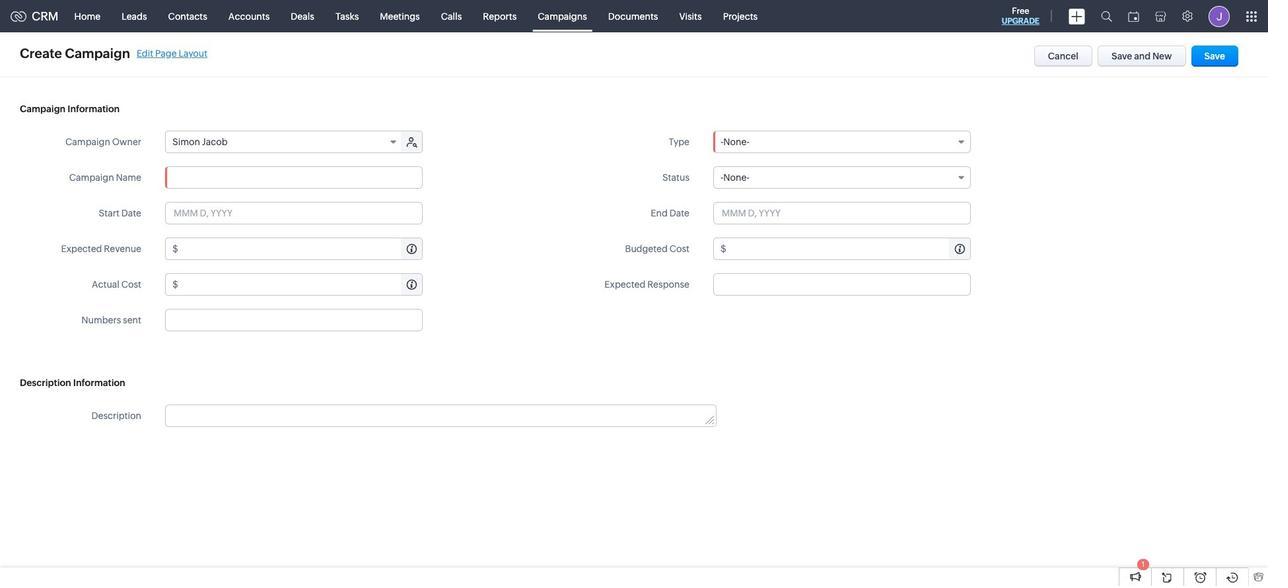 Task type: vqa. For each thing, say whether or not it's contained in the screenshot.
calendar image
yes



Task type: locate. For each thing, give the bounding box(es) containing it.
create menu element
[[1061, 0, 1093, 32]]

None text field
[[180, 238, 422, 260], [165, 309, 423, 332], [166, 406, 716, 427], [180, 238, 422, 260], [165, 309, 423, 332], [166, 406, 716, 427]]

MMM D, YYYY text field
[[713, 202, 971, 225]]

None text field
[[165, 166, 423, 189], [729, 238, 970, 260], [713, 274, 971, 296], [180, 274, 422, 295], [165, 166, 423, 189], [729, 238, 970, 260], [713, 274, 971, 296], [180, 274, 422, 295]]

create menu image
[[1069, 8, 1085, 24]]

MMM D, YYYY text field
[[165, 202, 423, 225]]

None field
[[713, 131, 971, 153], [166, 131, 402, 153], [713, 166, 971, 189], [713, 131, 971, 153], [166, 131, 402, 153], [713, 166, 971, 189]]

profile element
[[1201, 0, 1238, 32]]



Task type: describe. For each thing, give the bounding box(es) containing it.
logo image
[[11, 11, 26, 21]]

search image
[[1101, 11, 1113, 22]]

search element
[[1093, 0, 1120, 32]]

calendar image
[[1128, 11, 1140, 21]]

profile image
[[1209, 6, 1230, 27]]



